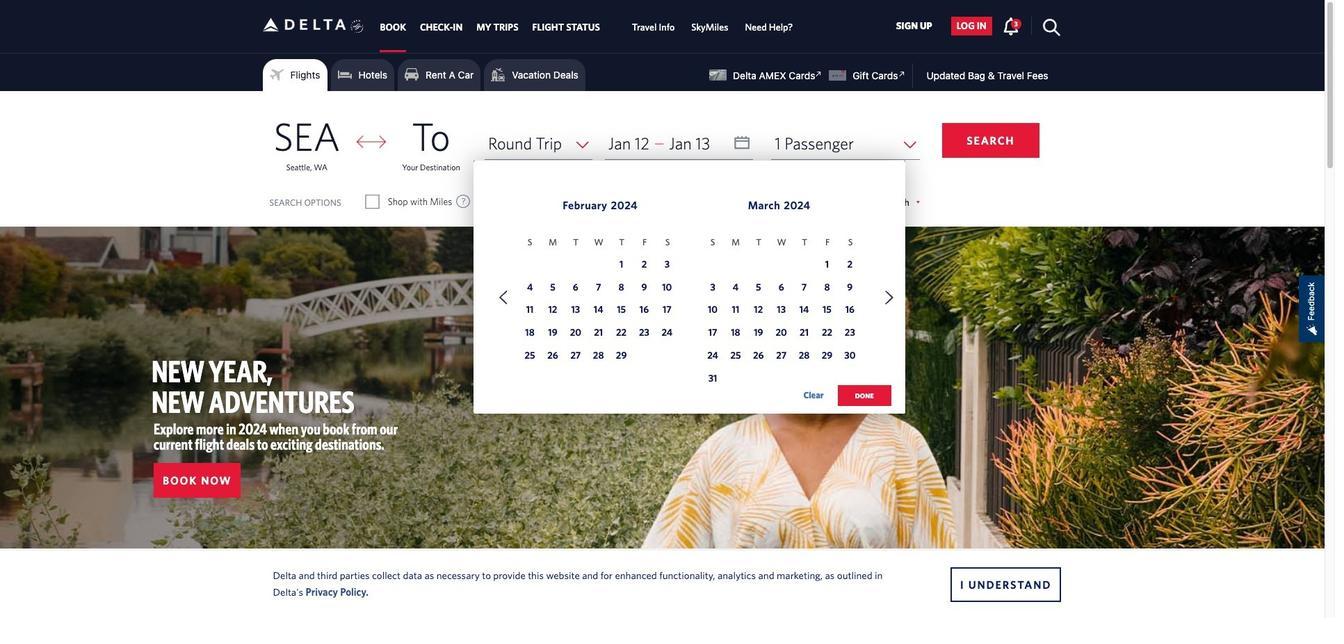 Task type: locate. For each thing, give the bounding box(es) containing it.
None checkbox
[[615, 195, 627, 209]]

tab panel
[[0, 91, 1325, 421]]

None checkbox
[[366, 195, 379, 209]]

calendar expanded, use arrow keys to select date application
[[474, 161, 906, 421]]

delta air lines image
[[263, 3, 346, 46]]

this link opens another site in a new window that may not follow the same accessibility policies as delta air lines. image
[[813, 67, 826, 81]]

this link opens another site in a new window that may not follow the same accessibility policies as delta air lines. image
[[896, 67, 909, 81]]

skyteam image
[[351, 5, 364, 48]]

tab list
[[373, 0, 802, 52]]

None text field
[[605, 127, 754, 160]]

None field
[[485, 127, 593, 160], [772, 127, 920, 160], [485, 127, 593, 160], [772, 127, 920, 160]]



Task type: vqa. For each thing, say whether or not it's contained in the screenshot.
the inside Earn 2 Miles Per $1* Spent On All Airport Rides And 1 Mile Per $1* Going Everywhere Else In The U.S. Plus, New Lyft Riders Can Get 50% Off Your First 2 U.S. Rides, Up To $10 Per Ride.
no



